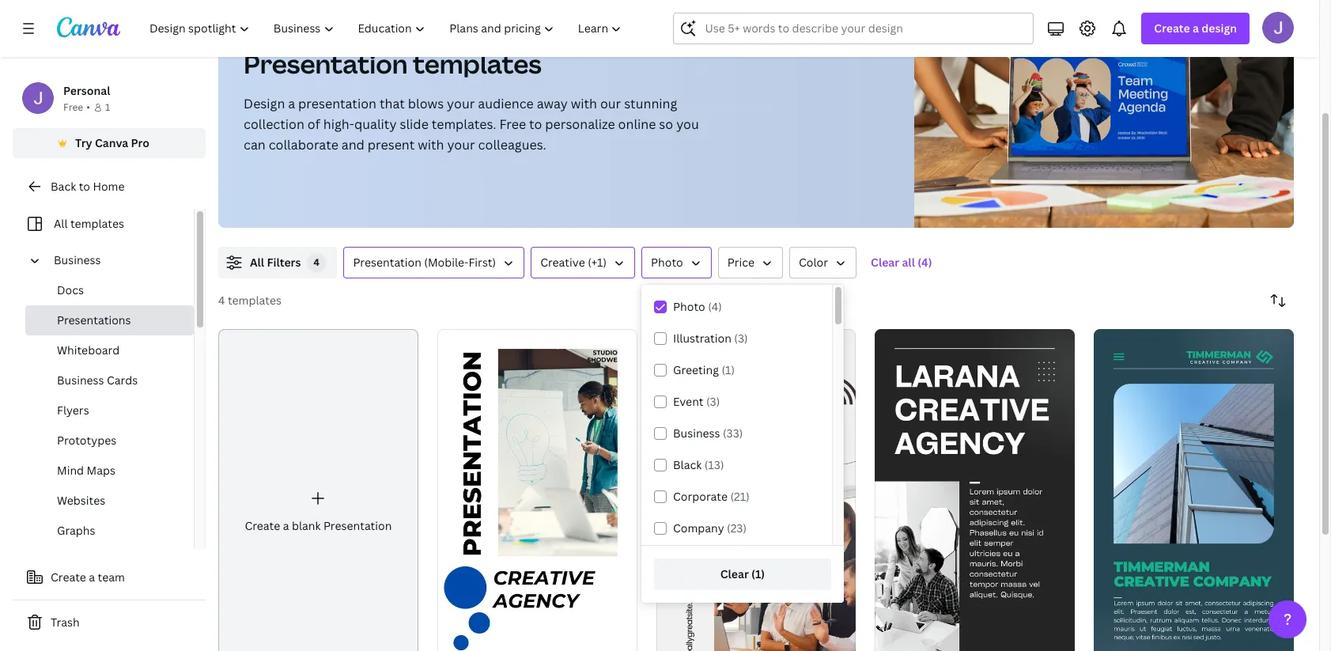 Task type: vqa. For each thing, say whether or not it's contained in the screenshot.


Task type: describe. For each thing, give the bounding box(es) containing it.
a for blank
[[283, 518, 289, 533]]

business link
[[47, 245, 184, 275]]

(3) for illustration (3)
[[734, 331, 748, 346]]

you
[[677, 116, 699, 133]]

top level navigation element
[[139, 13, 636, 44]]

create a blank presentation element
[[218, 329, 418, 651]]

our
[[600, 95, 621, 112]]

trash
[[51, 615, 80, 630]]

collection
[[244, 116, 304, 133]]

(21)
[[731, 489, 750, 504]]

presentation (mobile-first) button
[[344, 247, 525, 278]]

a for team
[[89, 570, 95, 585]]

green teal modern creative company mobile-first presentation image
[[1094, 329, 1294, 651]]

business for business
[[54, 252, 101, 267]]

(23)
[[727, 521, 747, 536]]

photo button
[[642, 247, 712, 278]]

1 your from the top
[[447, 95, 475, 112]]

a for design
[[1193, 21, 1199, 36]]

maps
[[87, 463, 115, 478]]

photo for photo
[[651, 255, 683, 270]]

personal
[[63, 83, 110, 98]]

all
[[902, 255, 915, 270]]

mind
[[57, 463, 84, 478]]

can
[[244, 136, 266, 153]]

greeting (1)
[[673, 362, 735, 377]]

2 vertical spatial presentation
[[324, 518, 392, 533]]

prototypes
[[57, 433, 116, 448]]

(+1)
[[588, 255, 607, 270]]

create a blank presentation link
[[218, 329, 418, 651]]

create a design
[[1155, 21, 1237, 36]]

templates for 4 templates
[[228, 293, 282, 308]]

4 for 4
[[314, 256, 320, 269]]

back to home
[[51, 179, 125, 194]]

create for create a team
[[51, 570, 86, 585]]

all filters
[[250, 255, 301, 270]]

(33)
[[723, 426, 743, 441]]

clear all (4) button
[[863, 247, 940, 278]]

business for business cards
[[57, 373, 104, 388]]

blank
[[292, 518, 321, 533]]

prototypes link
[[25, 426, 194, 456]]

flyers link
[[25, 396, 194, 426]]

all templates
[[54, 216, 124, 231]]

flyers
[[57, 403, 89, 418]]

collaborate
[[269, 136, 338, 153]]

1 vertical spatial with
[[418, 136, 444, 153]]

black (13)
[[673, 457, 724, 472]]

all templates link
[[22, 209, 184, 239]]

4 templates
[[218, 293, 282, 308]]

slide
[[400, 116, 429, 133]]

home
[[93, 179, 125, 194]]

business cards link
[[25, 365, 194, 396]]

business cards
[[57, 373, 138, 388]]

create for create a blank presentation
[[245, 518, 280, 533]]

jacob simon image
[[1263, 12, 1294, 44]]

corporate
[[673, 489, 728, 504]]

docs
[[57, 282, 84, 297]]

templates for all templates
[[70, 216, 124, 231]]

presentation (mobile-first)
[[353, 255, 496, 270]]

create a design button
[[1142, 13, 1250, 44]]

business for business (33)
[[673, 426, 720, 441]]

quality
[[354, 116, 397, 133]]

whiteboard
[[57, 343, 120, 358]]

graphs
[[57, 523, 95, 538]]

presentation templates
[[244, 47, 542, 81]]

•
[[86, 100, 90, 114]]

4 filter options selected element
[[307, 253, 326, 272]]

a for presentation
[[288, 95, 295, 112]]

corporate (21)
[[673, 489, 750, 504]]

clear all (4)
[[871, 255, 932, 270]]

create for create a design
[[1155, 21, 1190, 36]]

(1) for greeting (1)
[[722, 362, 735, 377]]

that
[[380, 95, 405, 112]]

all for all templates
[[54, 216, 68, 231]]

creative
[[540, 255, 585, 270]]

business (33)
[[673, 426, 743, 441]]

so
[[659, 116, 673, 133]]

and
[[342, 136, 365, 153]]

black white professional creative agency mobile presentation image
[[875, 329, 1075, 651]]

price
[[728, 255, 755, 270]]

illustration
[[673, 331, 732, 346]]

back to home link
[[13, 171, 206, 203]]

trash link
[[13, 607, 206, 638]]

try canva pro
[[75, 135, 149, 150]]

of
[[308, 116, 320, 133]]

try canva pro button
[[13, 128, 206, 158]]

try
[[75, 135, 92, 150]]

clear (1)
[[721, 567, 765, 582]]

design
[[1202, 21, 1237, 36]]

websites
[[57, 493, 105, 508]]

pro
[[131, 135, 149, 150]]



Task type: locate. For each thing, give the bounding box(es) containing it.
2 horizontal spatial templates
[[413, 47, 542, 81]]

a inside button
[[89, 570, 95, 585]]

presentation
[[244, 47, 408, 81], [353, 255, 422, 270], [324, 518, 392, 533]]

0 vertical spatial (4)
[[918, 255, 932, 270]]

business up flyers
[[57, 373, 104, 388]]

1 vertical spatial 4
[[218, 293, 225, 308]]

(3) right illustration
[[734, 331, 748, 346]]

2 vertical spatial business
[[673, 426, 720, 441]]

photo for photo (4)
[[673, 299, 705, 314]]

0 horizontal spatial templates
[[70, 216, 124, 231]]

presentation up presentation
[[244, 47, 408, 81]]

your down templates.
[[447, 136, 475, 153]]

(1)
[[722, 362, 735, 377], [752, 567, 765, 582]]

1 horizontal spatial (3)
[[734, 331, 748, 346]]

mind maps link
[[25, 456, 194, 486]]

0 vertical spatial your
[[447, 95, 475, 112]]

creative (+1)
[[540, 255, 607, 270]]

a inside dropdown button
[[1193, 21, 1199, 36]]

first)
[[469, 255, 496, 270]]

company
[[673, 521, 724, 536]]

filters
[[267, 255, 301, 270]]

a inside design a presentation that blows your audience away with our stunning collection of high-quality slide templates. free to personalize online so you can collaborate and present with your colleagues.
[[288, 95, 295, 112]]

1 vertical spatial (4)
[[708, 299, 722, 314]]

clear left all
[[871, 255, 900, 270]]

color
[[799, 255, 828, 270]]

1 vertical spatial free
[[500, 116, 526, 133]]

0 vertical spatial clear
[[871, 255, 900, 270]]

illustration (3)
[[673, 331, 748, 346]]

templates up audience
[[413, 47, 542, 81]]

docs link
[[25, 275, 194, 305]]

1 vertical spatial templates
[[70, 216, 124, 231]]

0 vertical spatial 4
[[314, 256, 320, 269]]

(13)
[[705, 457, 724, 472]]

event (3)
[[673, 394, 720, 409]]

(4)
[[918, 255, 932, 270], [708, 299, 722, 314]]

orange white creative agency mobile-first presentation image
[[656, 329, 856, 651]]

(1) for clear (1)
[[752, 567, 765, 582]]

clear for clear (1)
[[721, 567, 749, 582]]

create
[[1155, 21, 1190, 36], [245, 518, 280, 533], [51, 570, 86, 585]]

0 vertical spatial to
[[529, 116, 542, 133]]

create a team button
[[13, 562, 206, 593]]

2 vertical spatial templates
[[228, 293, 282, 308]]

0 horizontal spatial all
[[54, 216, 68, 231]]

a up 'collection' at left top
[[288, 95, 295, 112]]

a left the blank
[[283, 518, 289, 533]]

mind maps
[[57, 463, 115, 478]]

blows
[[408, 95, 444, 112]]

(4) inside "button"
[[918, 255, 932, 270]]

design
[[244, 95, 285, 112]]

photo
[[651, 255, 683, 270], [673, 299, 705, 314]]

0 horizontal spatial free
[[63, 100, 83, 114]]

(4) up illustration (3)
[[708, 299, 722, 314]]

2 vertical spatial create
[[51, 570, 86, 585]]

to inside design a presentation that blows your audience away with our stunning collection of high-quality slide templates. free to personalize online so you can collaborate and present with your colleagues.
[[529, 116, 542, 133]]

design a presentation that blows your audience away with our stunning collection of high-quality slide templates. free to personalize online so you can collaborate and present with your colleagues.
[[244, 95, 699, 153]]

clear inside clear all (4) "button"
[[871, 255, 900, 270]]

create left team
[[51, 570, 86, 585]]

0 vertical spatial presentation
[[244, 47, 408, 81]]

1 horizontal spatial all
[[250, 255, 264, 270]]

with
[[571, 95, 597, 112], [418, 136, 444, 153]]

1 horizontal spatial (4)
[[918, 255, 932, 270]]

black
[[673, 457, 702, 472]]

price button
[[718, 247, 783, 278]]

presentation
[[298, 95, 377, 112]]

free •
[[63, 100, 90, 114]]

templates down all filters
[[228, 293, 282, 308]]

templates for presentation templates
[[413, 47, 542, 81]]

greeting
[[673, 362, 719, 377]]

free
[[63, 100, 83, 114], [500, 116, 526, 133]]

1 vertical spatial (1)
[[752, 567, 765, 582]]

templates down the back to home
[[70, 216, 124, 231]]

0 horizontal spatial with
[[418, 136, 444, 153]]

canva
[[95, 135, 128, 150]]

0 vertical spatial (3)
[[734, 331, 748, 346]]

1 vertical spatial all
[[250, 255, 264, 270]]

all left filters
[[250, 255, 264, 270]]

Sort by button
[[1263, 285, 1294, 316]]

1 horizontal spatial templates
[[228, 293, 282, 308]]

create inside button
[[51, 570, 86, 585]]

event
[[673, 394, 704, 409]]

free left •
[[63, 100, 83, 114]]

0 horizontal spatial create
[[51, 570, 86, 585]]

4 for 4 templates
[[218, 293, 225, 308]]

1 vertical spatial presentation
[[353, 255, 422, 270]]

0 vertical spatial free
[[63, 100, 83, 114]]

free inside design a presentation that blows your audience away with our stunning collection of high-quality slide templates. free to personalize online so you can collaborate and present with your colleagues.
[[500, 116, 526, 133]]

1 vertical spatial clear
[[721, 567, 749, 582]]

0 horizontal spatial clear
[[721, 567, 749, 582]]

0 vertical spatial create
[[1155, 21, 1190, 36]]

a left team
[[89, 570, 95, 585]]

presentation right the blank
[[324, 518, 392, 533]]

create a team
[[51, 570, 125, 585]]

(3)
[[734, 331, 748, 346], [706, 394, 720, 409]]

company (23)
[[673, 521, 747, 536]]

business
[[54, 252, 101, 267], [57, 373, 104, 388], [673, 426, 720, 441]]

0 vertical spatial with
[[571, 95, 597, 112]]

1 horizontal spatial create
[[245, 518, 280, 533]]

clear
[[871, 255, 900, 270], [721, 567, 749, 582]]

0 horizontal spatial (3)
[[706, 394, 720, 409]]

all for all filters
[[250, 255, 264, 270]]

creative (+1) button
[[531, 247, 635, 278]]

1 vertical spatial to
[[79, 179, 90, 194]]

None search field
[[674, 13, 1034, 44]]

presentations
[[57, 312, 131, 328]]

1 vertical spatial (3)
[[706, 394, 720, 409]]

clear for clear all (4)
[[871, 255, 900, 270]]

(4) right all
[[918, 255, 932, 270]]

0 vertical spatial (1)
[[722, 362, 735, 377]]

audience
[[478, 95, 534, 112]]

0 horizontal spatial to
[[79, 179, 90, 194]]

clear (1) button
[[654, 559, 831, 590]]

your
[[447, 95, 475, 112], [447, 136, 475, 153]]

clear down (23)
[[721, 567, 749, 582]]

free up colleagues.
[[500, 116, 526, 133]]

1 horizontal spatial to
[[529, 116, 542, 133]]

1 horizontal spatial clear
[[871, 255, 900, 270]]

color button
[[790, 247, 857, 278]]

graphs link
[[25, 516, 194, 546]]

templates.
[[432, 116, 496, 133]]

1 vertical spatial photo
[[673, 299, 705, 314]]

photo up photo (4)
[[651, 255, 683, 270]]

(1) inside button
[[752, 567, 765, 582]]

1 vertical spatial create
[[245, 518, 280, 533]]

business down event (3)
[[673, 426, 720, 441]]

team
[[98, 570, 125, 585]]

create a blank presentation
[[245, 518, 392, 533]]

photo (4)
[[673, 299, 722, 314]]

(3) for event (3)
[[706, 394, 720, 409]]

(3) right event
[[706, 394, 720, 409]]

presentation left (mobile-
[[353, 255, 422, 270]]

presentation inside button
[[353, 255, 422, 270]]

0 horizontal spatial (4)
[[708, 299, 722, 314]]

photo up illustration
[[673, 299, 705, 314]]

0 horizontal spatial 4
[[218, 293, 225, 308]]

1 horizontal spatial 4
[[314, 256, 320, 269]]

1 horizontal spatial (1)
[[752, 567, 765, 582]]

business up docs
[[54, 252, 101, 267]]

high-
[[323, 116, 354, 133]]

1
[[105, 100, 110, 114]]

1 horizontal spatial free
[[500, 116, 526, 133]]

0 vertical spatial templates
[[413, 47, 542, 81]]

1 horizontal spatial with
[[571, 95, 597, 112]]

2 horizontal spatial create
[[1155, 21, 1190, 36]]

with up personalize
[[571, 95, 597, 112]]

photo inside photo button
[[651, 255, 683, 270]]

to down away
[[529, 116, 542, 133]]

templates
[[413, 47, 542, 81], [70, 216, 124, 231], [228, 293, 282, 308]]

your up templates.
[[447, 95, 475, 112]]

back
[[51, 179, 76, 194]]

presentation for presentation templates
[[244, 47, 408, 81]]

clear inside "clear (1)" button
[[721, 567, 749, 582]]

0 vertical spatial business
[[54, 252, 101, 267]]

black white modern creative agency mobile presentation image
[[437, 329, 637, 651]]

create left the blank
[[245, 518, 280, 533]]

to right back at the left
[[79, 179, 90, 194]]

a left design
[[1193, 21, 1199, 36]]

2 your from the top
[[447, 136, 475, 153]]

cards
[[107, 373, 138, 388]]

1 vertical spatial your
[[447, 136, 475, 153]]

away
[[537, 95, 568, 112]]

all down back at the left
[[54, 216, 68, 231]]

presentation for presentation (mobile-first)
[[353, 255, 422, 270]]

personalize
[[545, 116, 615, 133]]

0 vertical spatial photo
[[651, 255, 683, 270]]

0 horizontal spatial (1)
[[722, 362, 735, 377]]

create left design
[[1155, 21, 1190, 36]]

create inside dropdown button
[[1155, 21, 1190, 36]]

with down slide
[[418, 136, 444, 153]]

whiteboard link
[[25, 335, 194, 365]]

Search search field
[[705, 13, 1024, 44]]

0 vertical spatial all
[[54, 216, 68, 231]]

1 vertical spatial business
[[57, 373, 104, 388]]

colleagues.
[[478, 136, 546, 153]]



